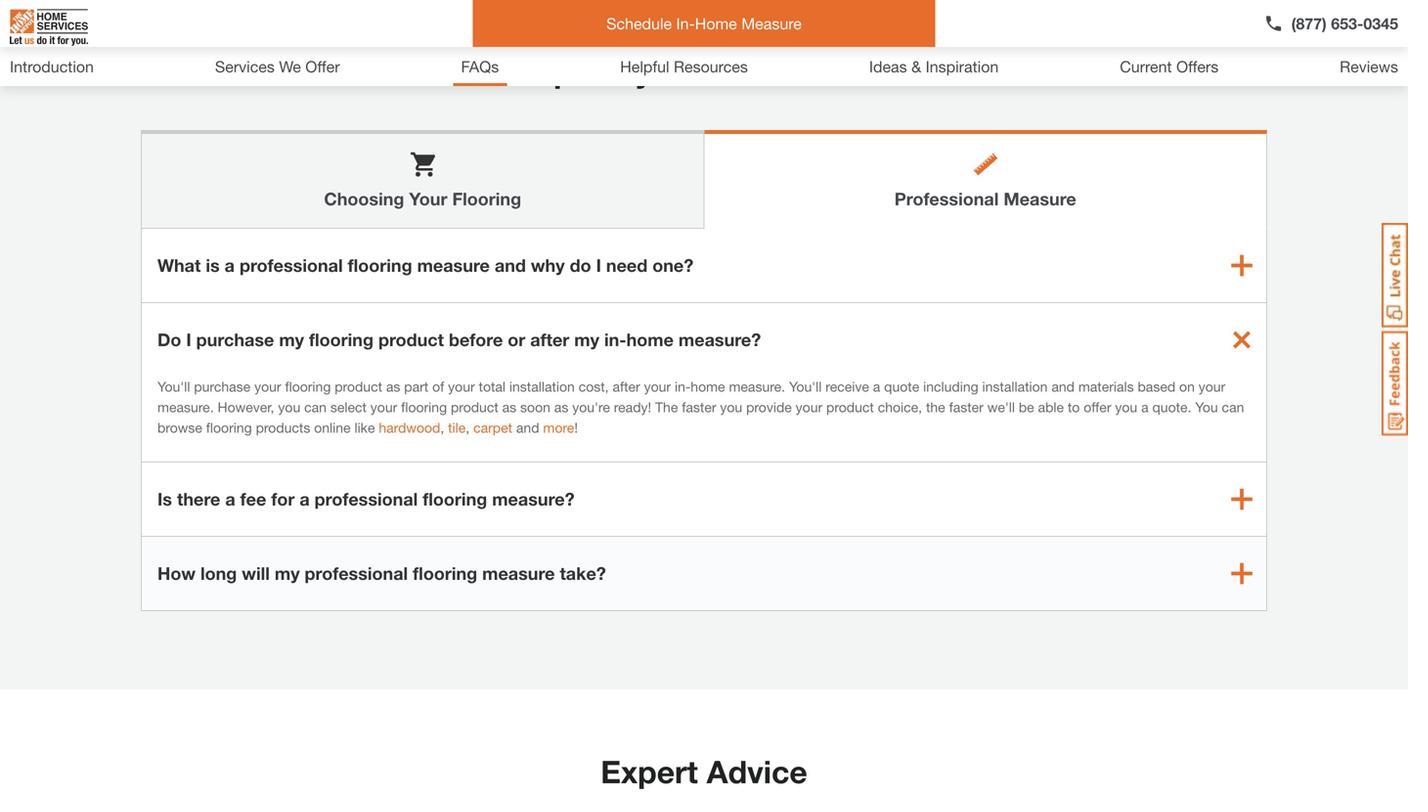 Task type: describe. For each thing, give the bounding box(es) containing it.
fee
[[240, 488, 266, 510]]

part
[[404, 378, 429, 395]]

is there a fee for a professional flooring measure?
[[157, 488, 575, 510]]

including
[[923, 378, 979, 395]]

ready!
[[614, 399, 651, 415]]

why
[[531, 255, 565, 276]]

measure inside "button"
[[741, 14, 802, 33]]

0 horizontal spatial as
[[386, 378, 400, 395]]

do i purchase my flooring product before or after my in-home measure?
[[157, 329, 761, 350]]

hardwood , tile , carpet and more !
[[379, 420, 578, 436]]

a right 'is'
[[225, 255, 235, 276]]

0 vertical spatial measure
[[417, 255, 490, 276]]

on
[[1179, 378, 1195, 395]]

2 , from the left
[[466, 420, 470, 436]]

product up "part"
[[378, 329, 444, 350]]

one?
[[653, 255, 694, 276]]

what is a professional flooring measure and why do i need one?
[[157, 255, 694, 276]]

0 horizontal spatial measure.
[[157, 399, 214, 415]]

current
[[1120, 57, 1172, 76]]

offer
[[305, 57, 340, 76]]

able
[[1038, 399, 1064, 415]]

home inside you'll purchase your flooring product as part of your total installation cost, after your in-home measure. you'll receive a quote including installation and materials based on your measure. however, you can select your flooring product as soon as you're ready! the faster you provide your product choice, the faster we'll be able to offer you a quote. you can browse flooring products online like
[[691, 378, 725, 395]]

schedule
[[606, 14, 672, 33]]

your right the of
[[448, 378, 475, 395]]

your up like
[[370, 399, 397, 415]]

0 vertical spatial measure.
[[729, 378, 785, 395]]

2 vertical spatial and
[[516, 420, 539, 436]]

carpet link
[[473, 420, 512, 436]]

professional
[[895, 188, 999, 209]]

product down the receive
[[826, 399, 874, 415]]

hardwood link
[[379, 420, 440, 436]]

653-
[[1331, 14, 1364, 33]]

or
[[508, 329, 525, 350]]

purchase inside you'll purchase your flooring product as part of your total installation cost, after your in-home measure. you'll receive a quote including installation and materials based on your measure. however, you can select your flooring product as soon as you're ready! the faster you provide your product choice, the faster we'll be able to offer you a quote. you can browse flooring products online like
[[194, 378, 251, 395]]

more
[[543, 420, 574, 436]]

quote
[[884, 378, 919, 395]]

my up cost,
[[574, 329, 599, 350]]

your up 'however,'
[[254, 378, 281, 395]]

do
[[157, 329, 181, 350]]

browse
[[157, 420, 202, 436]]

quote.
[[1152, 399, 1192, 415]]

hardwood
[[379, 420, 440, 436]]

3 you from the left
[[1115, 399, 1138, 415]]

total
[[479, 378, 506, 395]]

1 you from the left
[[278, 399, 300, 415]]

is
[[157, 488, 172, 510]]

2 installation from the left
[[982, 378, 1048, 395]]

0 vertical spatial professional
[[240, 255, 343, 276]]

1 installation from the left
[[509, 378, 575, 395]]

1 can from the left
[[304, 399, 327, 415]]

my for how long will my professional flooring measure take?
[[275, 563, 300, 584]]

(877) 653-0345 link
[[1264, 12, 1398, 35]]

soon
[[520, 399, 551, 415]]

choice,
[[878, 399, 922, 415]]

and inside you'll purchase your flooring product as part of your total installation cost, after your in-home measure. you'll receive a quote including installation and materials based on your measure. however, you can select your flooring product as soon as you're ready! the faster you provide your product choice, the faster we'll be able to offer you a quote. you can browse flooring products online like
[[1052, 378, 1075, 395]]

to
[[1068, 399, 1080, 415]]

reviews
[[1340, 57, 1398, 76]]

my for do i purchase my flooring product before or after my in-home measure?
[[279, 329, 304, 350]]

2 you'll from the left
[[789, 378, 822, 395]]

your up you
[[1199, 378, 1226, 395]]

0345
[[1364, 14, 1398, 33]]

however,
[[218, 399, 274, 415]]

in-
[[676, 14, 695, 33]]

what
[[157, 255, 201, 276]]

current offers
[[1120, 57, 1219, 76]]

0 horizontal spatial measure?
[[492, 488, 575, 510]]

tile
[[448, 420, 466, 436]]

1 horizontal spatial i
[[596, 255, 601, 276]]

feedback link image
[[1382, 331, 1408, 436]]

ideas & inspiration
[[869, 57, 999, 76]]

expert advice
[[601, 753, 808, 790]]

inspiration
[[926, 57, 999, 76]]

&
[[912, 57, 921, 76]]

how
[[157, 563, 196, 584]]

long
[[200, 563, 237, 584]]

2 faster from the left
[[949, 399, 984, 415]]

(877)
[[1291, 14, 1327, 33]]

offers
[[1176, 57, 1219, 76]]

select
[[330, 399, 367, 415]]

carpet
[[473, 420, 512, 436]]

frequently asked questions
[[494, 53, 914, 90]]

materials
[[1079, 378, 1134, 395]]

faqs
[[461, 57, 499, 76]]

like
[[354, 420, 375, 436]]

you
[[1195, 399, 1218, 415]]



Task type: locate. For each thing, give the bounding box(es) containing it.
your
[[409, 188, 447, 209]]

1 horizontal spatial measure.
[[729, 378, 785, 395]]

1 horizontal spatial installation
[[982, 378, 1048, 395]]

purchase right do
[[196, 329, 274, 350]]

1 horizontal spatial faster
[[949, 399, 984, 415]]

my
[[279, 329, 304, 350], [574, 329, 599, 350], [275, 563, 300, 584]]

2 you from the left
[[720, 399, 742, 415]]

asked
[[661, 53, 754, 90]]

as left "part"
[[386, 378, 400, 395]]

, left carpet link
[[466, 420, 470, 436]]

offer
[[1084, 399, 1111, 415]]

1 horizontal spatial as
[[502, 399, 517, 415]]

resources
[[674, 57, 748, 76]]

professional
[[240, 255, 343, 276], [315, 488, 418, 510], [305, 563, 408, 584]]

as left soon
[[502, 399, 517, 415]]

cost,
[[579, 378, 609, 395]]

measure? up you'll purchase your flooring product as part of your total installation cost, after your in-home measure. you'll receive a quote including installation and materials based on your measure. however, you can select your flooring product as soon as you're ready! the faster you provide your product choice, the faster we'll be able to offer you a quote. you can browse flooring products online like
[[679, 329, 761, 350]]

home
[[626, 329, 674, 350], [691, 378, 725, 395]]

a
[[225, 255, 235, 276], [873, 378, 880, 395], [1141, 399, 1149, 415], [225, 488, 235, 510], [300, 488, 310, 510]]

and
[[495, 255, 526, 276], [1052, 378, 1075, 395], [516, 420, 539, 436]]

0 vertical spatial in-
[[604, 329, 626, 350]]

helpful
[[620, 57, 669, 76]]

before
[[449, 329, 503, 350]]

measure right the professional at the right
[[1004, 188, 1076, 209]]

a right "for"
[[300, 488, 310, 510]]

can up "online"
[[304, 399, 327, 415]]

of
[[432, 378, 444, 395]]

and up to
[[1052, 378, 1075, 395]]

,
[[440, 420, 444, 436], [466, 420, 470, 436]]

you'll up browse
[[157, 378, 190, 395]]

1 horizontal spatial can
[[1222, 399, 1244, 415]]

1 vertical spatial measure.
[[157, 399, 214, 415]]

0 horizontal spatial in-
[[604, 329, 626, 350]]

product
[[378, 329, 444, 350], [335, 378, 382, 395], [451, 399, 499, 415], [826, 399, 874, 415]]

faster right the the
[[682, 399, 716, 415]]

online
[[314, 420, 351, 436]]

2 horizontal spatial you
[[1115, 399, 1138, 415]]

(877) 653-0345
[[1291, 14, 1398, 33]]

based
[[1138, 378, 1176, 395]]

measure.
[[729, 378, 785, 395], [157, 399, 214, 415]]

1 vertical spatial home
[[691, 378, 725, 395]]

will
[[242, 563, 270, 584]]

measure. up provide
[[729, 378, 785, 395]]

need
[[606, 255, 648, 276]]

your
[[254, 378, 281, 395], [448, 378, 475, 395], [644, 378, 671, 395], [1199, 378, 1226, 395], [370, 399, 397, 415], [796, 399, 823, 415]]

you
[[278, 399, 300, 415], [720, 399, 742, 415], [1115, 399, 1138, 415]]

1 faster from the left
[[682, 399, 716, 415]]

measure
[[417, 255, 490, 276], [482, 563, 555, 584]]

1 horizontal spatial after
[[613, 378, 640, 395]]

and down soon
[[516, 420, 539, 436]]

flooring
[[348, 255, 412, 276], [309, 329, 374, 350], [285, 378, 331, 395], [401, 399, 447, 415], [206, 420, 252, 436], [423, 488, 487, 510], [413, 563, 477, 584]]

0 horizontal spatial faster
[[682, 399, 716, 415]]

professional measure
[[895, 188, 1076, 209]]

your right provide
[[796, 399, 823, 415]]

do it for you logo image
[[10, 1, 88, 54]]

after right or
[[530, 329, 569, 350]]

professional down like
[[315, 488, 418, 510]]

1 horizontal spatial ,
[[466, 420, 470, 436]]

introduction
[[10, 57, 94, 76]]

schedule in-home measure button
[[473, 0, 936, 47]]

0 vertical spatial i
[[596, 255, 601, 276]]

a down based
[[1141, 399, 1149, 415]]

a left fee
[[225, 488, 235, 510]]

expert
[[601, 753, 698, 790]]

0 vertical spatial measure
[[741, 14, 802, 33]]

for
[[271, 488, 295, 510]]

purchase up 'however,'
[[194, 378, 251, 395]]

choosing your flooring
[[324, 188, 521, 209]]

receive
[[826, 378, 869, 395]]

, left 'tile'
[[440, 420, 444, 436]]

0 vertical spatial measure?
[[679, 329, 761, 350]]

choosing
[[324, 188, 404, 209]]

after up ready! on the left of page
[[613, 378, 640, 395]]

do
[[570, 255, 591, 276]]

0 vertical spatial purchase
[[196, 329, 274, 350]]

professional right 'is'
[[240, 255, 343, 276]]

frequently
[[494, 53, 652, 90]]

1 horizontal spatial you'll
[[789, 378, 822, 395]]

can right you
[[1222, 399, 1244, 415]]

as
[[386, 378, 400, 395], [502, 399, 517, 415], [554, 399, 569, 415]]

measure left take?
[[482, 563, 555, 584]]

take?
[[560, 563, 606, 584]]

the
[[926, 399, 945, 415]]

how long will my professional flooring measure take?
[[157, 563, 606, 584]]

we'll
[[987, 399, 1015, 415]]

in-
[[604, 329, 626, 350], [675, 378, 691, 395]]

1 vertical spatial professional
[[315, 488, 418, 510]]

faster
[[682, 399, 716, 415], [949, 399, 984, 415]]

questions
[[763, 53, 914, 90]]

0 horizontal spatial you
[[278, 399, 300, 415]]

you left provide
[[720, 399, 742, 415]]

2 horizontal spatial as
[[554, 399, 569, 415]]

in- up cost,
[[604, 329, 626, 350]]

services we offer
[[215, 57, 340, 76]]

measure. up browse
[[157, 399, 214, 415]]

1 , from the left
[[440, 420, 444, 436]]

measure? down more
[[492, 488, 575, 510]]

you'll
[[157, 378, 190, 395], [789, 378, 822, 395]]

1 horizontal spatial measure?
[[679, 329, 761, 350]]

0 horizontal spatial measure
[[741, 14, 802, 33]]

flooring
[[452, 188, 521, 209]]

you'll up provide
[[789, 378, 822, 395]]

can
[[304, 399, 327, 415], [1222, 399, 1244, 415]]

helpful resources
[[620, 57, 748, 76]]

installation up soon
[[509, 378, 575, 395]]

you'll purchase your flooring product as part of your total installation cost, after your in-home measure. you'll receive a quote including installation and materials based on your measure. however, you can select your flooring product as soon as you're ready! the faster you provide your product choice, the faster we'll be able to offer you a quote. you can browse flooring products online like
[[157, 378, 1244, 436]]

1 vertical spatial i
[[186, 329, 191, 350]]

0 horizontal spatial home
[[626, 329, 674, 350]]

1 horizontal spatial you
[[720, 399, 742, 415]]

1 vertical spatial after
[[613, 378, 640, 395]]

in- inside you'll purchase your flooring product as part of your total installation cost, after your in-home measure. you'll receive a quote including installation and materials based on your measure. however, you can select your flooring product as soon as you're ready! the faster you provide your product choice, the faster we'll be able to offer you a quote. you can browse flooring products online like
[[675, 378, 691, 395]]

2 can from the left
[[1222, 399, 1244, 415]]

as up more
[[554, 399, 569, 415]]

you down materials at the right of page
[[1115, 399, 1138, 415]]

1 vertical spatial measure
[[1004, 188, 1076, 209]]

is
[[206, 255, 220, 276]]

more link
[[543, 420, 574, 436]]

measure
[[741, 14, 802, 33], [1004, 188, 1076, 209]]

we
[[279, 57, 301, 76]]

0 horizontal spatial installation
[[509, 378, 575, 395]]

after inside you'll purchase your flooring product as part of your total installation cost, after your in-home measure. you'll receive a quote including installation and materials based on your measure. however, you can select your flooring product as soon as you're ready! the faster you provide your product choice, the faster we'll be able to offer you a quote. you can browse flooring products online like
[[613, 378, 640, 395]]

product up select
[[335, 378, 382, 395]]

my right will
[[275, 563, 300, 584]]

installation
[[509, 378, 575, 395], [982, 378, 1048, 395]]

1 you'll from the left
[[157, 378, 190, 395]]

measure right home
[[741, 14, 802, 33]]

2 vertical spatial professional
[[305, 563, 408, 584]]

0 horizontal spatial can
[[304, 399, 327, 415]]

products
[[256, 420, 310, 436]]

you're
[[572, 399, 610, 415]]

the
[[655, 399, 678, 415]]

in- up the the
[[675, 378, 691, 395]]

home
[[695, 14, 737, 33]]

1 vertical spatial in-
[[675, 378, 691, 395]]

0 vertical spatial home
[[626, 329, 674, 350]]

my up products
[[279, 329, 304, 350]]

services
[[215, 57, 275, 76]]

provide
[[746, 399, 792, 415]]

product up 'hardwood , tile , carpet and more !'
[[451, 399, 499, 415]]

0 horizontal spatial i
[[186, 329, 191, 350]]

schedule in-home measure
[[606, 14, 802, 33]]

0 horizontal spatial you'll
[[157, 378, 190, 395]]

a left quote
[[873, 378, 880, 395]]

1 horizontal spatial home
[[691, 378, 725, 395]]

0 vertical spatial after
[[530, 329, 569, 350]]

1 vertical spatial measure?
[[492, 488, 575, 510]]

your up the the
[[644, 378, 671, 395]]

be
[[1019, 399, 1034, 415]]

1 horizontal spatial measure
[[1004, 188, 1076, 209]]

0 horizontal spatial after
[[530, 329, 569, 350]]

and left why
[[495, 255, 526, 276]]

advice
[[707, 753, 808, 790]]

installation up be on the bottom right
[[982, 378, 1048, 395]]

there
[[177, 488, 220, 510]]

1 vertical spatial purchase
[[194, 378, 251, 395]]

measure down 'your'
[[417, 255, 490, 276]]

1 vertical spatial measure
[[482, 563, 555, 584]]

you up products
[[278, 399, 300, 415]]

0 horizontal spatial ,
[[440, 420, 444, 436]]

live chat image
[[1382, 223, 1408, 328]]

professional down 'is there a fee for a professional flooring measure?'
[[305, 563, 408, 584]]

!
[[574, 420, 578, 436]]

ideas
[[869, 57, 907, 76]]

tile link
[[448, 420, 466, 436]]

faster down including
[[949, 399, 984, 415]]

1 vertical spatial and
[[1052, 378, 1075, 395]]

0 vertical spatial and
[[495, 255, 526, 276]]

measure?
[[679, 329, 761, 350], [492, 488, 575, 510]]

1 horizontal spatial in-
[[675, 378, 691, 395]]



Task type: vqa. For each thing, say whether or not it's contained in the screenshot.
neighbors to the top
no



